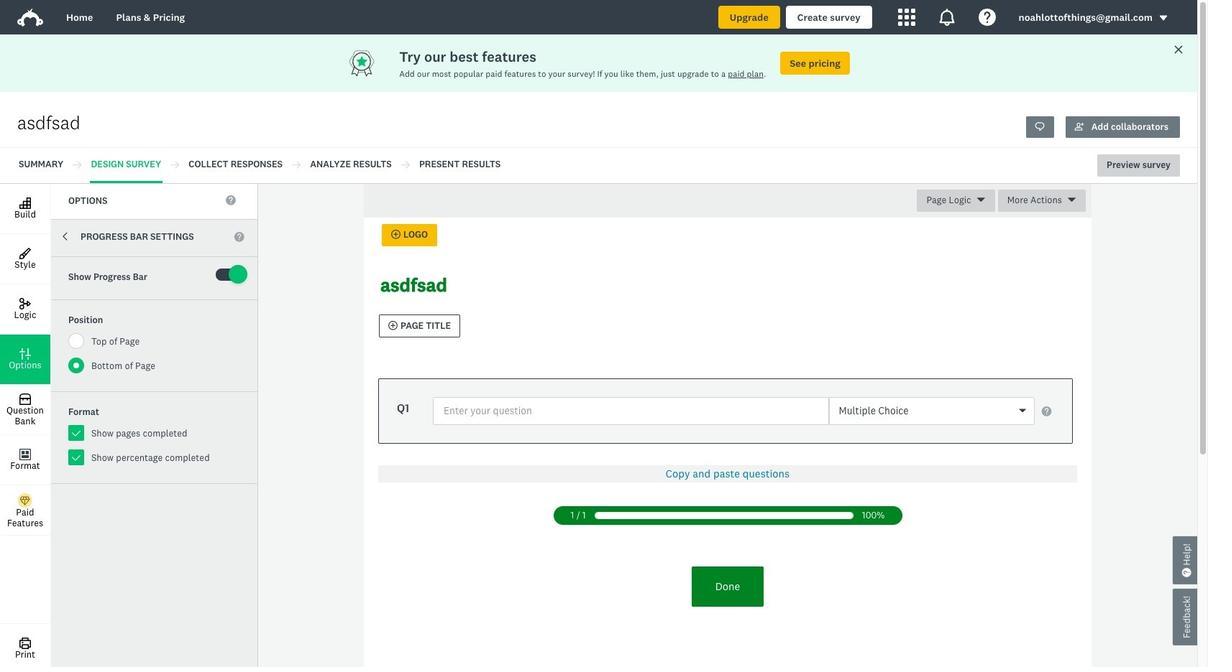 Task type: describe. For each thing, give the bounding box(es) containing it.
surveymonkey logo image
[[17, 9, 43, 27]]

2 products icon image from the left
[[938, 9, 955, 26]]

rewards image
[[347, 49, 399, 78]]

1 products icon image from the left
[[898, 9, 915, 26]]

dropdown arrow image
[[1158, 13, 1168, 23]]



Task type: locate. For each thing, give the bounding box(es) containing it.
1 horizontal spatial products icon image
[[938, 9, 955, 26]]

0 horizontal spatial products icon image
[[898, 9, 915, 26]]

products icon image
[[898, 9, 915, 26], [938, 9, 955, 26]]

help icon image
[[978, 9, 996, 26]]



